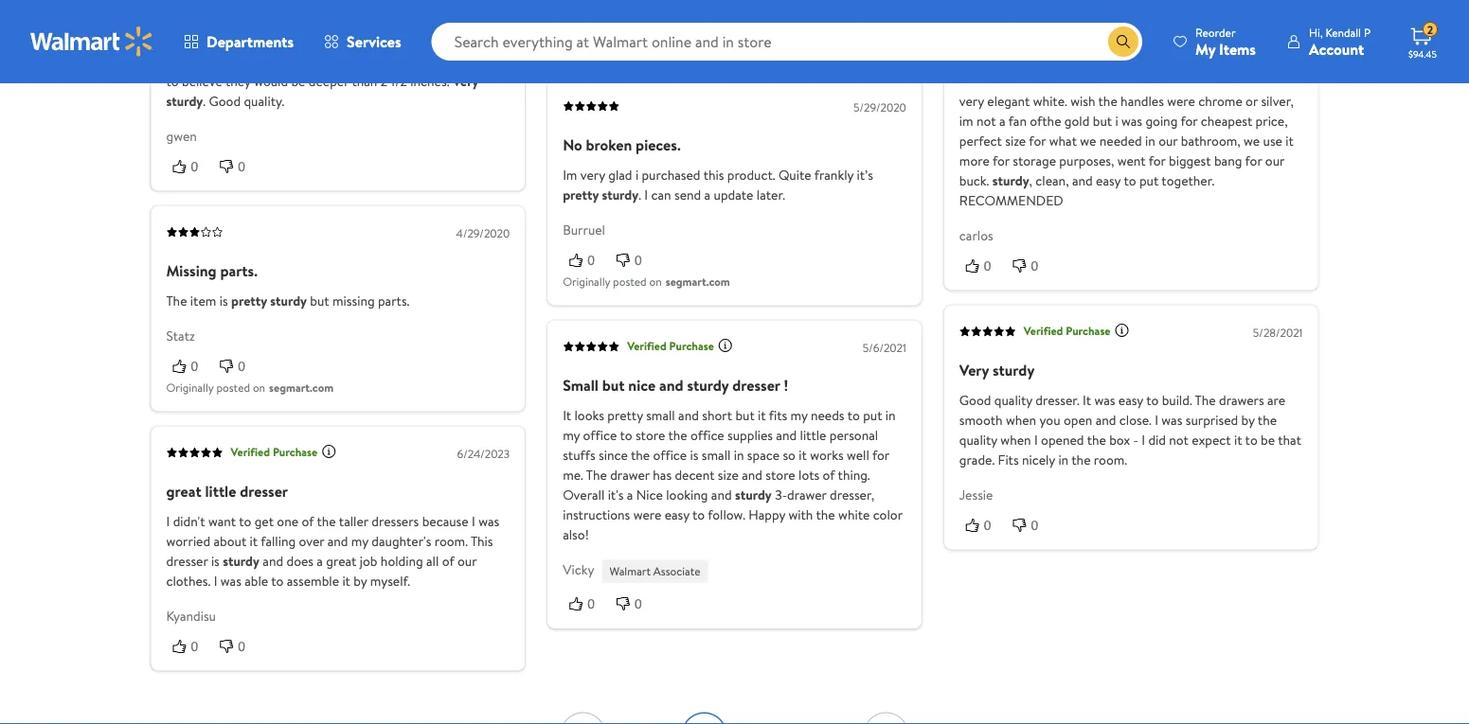 Task type: locate. For each thing, give the bounding box(es) containing it.
verified purchase up dresser
[[1024, 24, 1111, 40]]

drawers up 'inches.'
[[414, 52, 459, 71]]

purchase up dresser. on the bottom of the page
[[1066, 323, 1111, 339]]

but left missing
[[310, 292, 329, 310]]

a inside and does a great job holding all of our clothes. i was able to assemble it by myself.
[[317, 552, 323, 571]]

easy inside , clean, and easy to put together. recommended
[[1096, 172, 1121, 190]]

buck.
[[960, 172, 989, 190]]

0 horizontal spatial not
[[977, 112, 996, 130]]

1 vertical spatial not
[[1169, 431, 1189, 450]]

store up 3-
[[766, 466, 795, 485]]

very inside 'very elegant white. wish the handles were chrome or silver, im not a fan ofthe gold but i was going for cheapest price, perfect size for what we needed in our bathroom, we use it more for storage purposes, went for biggest bang for our buck.'
[[960, 92, 984, 111]]

you
[[1040, 411, 1061, 430]]

easy up close.
[[1119, 391, 1143, 410]]

was left able
[[221, 572, 241, 591]]

drawers inside good quality dresser. it was easy to build. the drawers are smooth when you open and close. i was surprised by the quality when i opened the box - i did not expect it to be that grade. fits nicely in the room.
[[1219, 391, 1264, 410]]

0 vertical spatial segmart.com
[[666, 273, 730, 290]]

2 horizontal spatial the
[[1195, 391, 1216, 410]]

1 horizontal spatial pretty
[[563, 186, 599, 204]]

the right since
[[631, 446, 650, 465]]

jessie
[[960, 486, 993, 504]]

dresser inside i didn't want to get one of the taller dressers because i was worried about it falling over and my daughter's room. this dresser is
[[166, 552, 208, 571]]

2 vertical spatial easy
[[665, 506, 690, 524]]

0 horizontal spatial small
[[646, 407, 675, 425]]

0 horizontal spatial our
[[458, 552, 477, 571]]

we up purposes,
[[1080, 132, 1096, 150]]

item
[[190, 292, 216, 310]]

it up open
[[1083, 391, 1091, 410]]

im very glad i purchased this product. quite frankly it's pretty sturdy . i can send a update later.
[[563, 166, 873, 204]]

2 horizontal spatial i
[[1115, 112, 1118, 130]]

2 horizontal spatial our
[[1266, 152, 1285, 170]]

that
[[1278, 431, 1302, 450]]

i inside im very glad i purchased this product. quite frankly it's pretty sturdy . i can send a update later.
[[636, 166, 639, 184]]

pieces.
[[636, 134, 681, 155]]

0 horizontal spatial than
[[240, 52, 265, 71]]

9/22/2023
[[458, 20, 510, 36]]

2 inside way smaller than i thought. the face of the drawers led me to believe they would be deeper than 2 1/2 inches.
[[381, 72, 388, 91]]

would
[[254, 72, 288, 91]]

i for way smaller than i thought. the face of the drawers led me to believe they would be deeper than 2 1/2 inches.
[[269, 52, 272, 71]]

are
[[1268, 391, 1286, 410]]

walmart image
[[30, 27, 153, 57]]

to down way
[[166, 72, 179, 91]]

sturdy up smooth
[[993, 360, 1035, 380]]

verified purchase information image up close.
[[1115, 323, 1130, 338]]

purchase for small but nice and sturdy dresser !
[[669, 338, 714, 355]]

1 horizontal spatial not
[[1169, 431, 1189, 450]]

0 vertical spatial store
[[636, 426, 665, 445]]

going
[[1146, 112, 1178, 130]]

a right does
[[317, 552, 323, 571]]

easy for dresser.
[[1119, 391, 1143, 410]]

very up smooth
[[960, 360, 989, 380]]

in inside 'very elegant white. wish the handles were chrome or silver, im not a fan ofthe gold but i was going for cheapest price, perfect size for what we needed in our bathroom, we use it more for storage purposes, went for biggest bang for our buck.'
[[1145, 132, 1156, 150]]

and inside good quality dresser. it was easy to build. the drawers are smooth when you open and close. i was surprised by the quality when i opened the box - i did not expect it to be that grade. fits nicely in the room.
[[1096, 411, 1116, 430]]

0 horizontal spatial the
[[166, 292, 187, 310]]

very
[[960, 92, 984, 111], [581, 166, 605, 184]]

0 horizontal spatial originally posted on segmart.com
[[166, 379, 334, 396]]

6/24/2023
[[457, 446, 510, 462]]

verified purchase information image
[[1115, 323, 1130, 338], [718, 338, 733, 353], [321, 444, 336, 459]]

0 vertical spatial .
[[203, 92, 206, 111]]

2 horizontal spatial verified purchase information image
[[1115, 323, 1130, 338]]

posted for broken
[[613, 273, 647, 290]]

0 vertical spatial than
[[240, 52, 265, 71]]

a inside 'very elegant white. wish the handles were chrome or silver, im not a fan ofthe gold but i was going for cheapest price, perfect size for what we needed in our bathroom, we use it more for storage purposes, went for biggest bang for our buck.'
[[999, 112, 1006, 130]]

carlos
[[960, 226, 993, 245]]

were down nice
[[633, 506, 662, 524]]

0 horizontal spatial very
[[453, 72, 479, 91]]

1 horizontal spatial little
[[800, 426, 826, 445]]

of inside and does a great job holding all of our clothes. i was able to assemble it by myself.
[[442, 552, 454, 571]]

0 horizontal spatial it
[[563, 407, 571, 425]]

1 vertical spatial .
[[639, 186, 641, 204]]

can
[[651, 186, 671, 204]]

i inside im very glad i purchased this product. quite frankly it's pretty sturdy . i can send a update later.
[[645, 186, 648, 204]]

were
[[1167, 92, 1195, 111], [633, 506, 662, 524]]

to inside i didn't want to get one of the taller dressers because i was worried about it falling over and my daughter's room. this dresser is
[[239, 513, 251, 531]]

my inside i didn't want to get one of the taller dressers because i was worried about it falling over and my daughter's room. this dresser is
[[351, 532, 368, 551]]

verified purchase
[[231, 18, 318, 34], [1024, 24, 1111, 40], [1024, 323, 1111, 339], [627, 338, 714, 355], [231, 444, 318, 461]]

for right well
[[872, 446, 889, 465]]

i right "clothes."
[[214, 572, 217, 591]]

when up fits
[[1001, 431, 1031, 450]]

sturdy down believe
[[166, 92, 203, 111]]

0 horizontal spatial posted
[[216, 379, 250, 396]]

not inside good quality dresser. it was easy to build. the drawers are smooth when you open and close. i was surprised by the quality when i opened the box - i did not expect it to be that grade. fits nicely in the room.
[[1169, 431, 1189, 450]]

. down believe
[[203, 92, 206, 111]]

in
[[1145, 132, 1156, 150], [886, 407, 896, 425], [734, 446, 744, 465], [1059, 451, 1069, 470]]

no broken pieces.
[[563, 134, 681, 155]]

kendall
[[1326, 24, 1361, 40]]

1/2
[[391, 72, 407, 91]]

and down falling
[[263, 552, 283, 571]]

on down can
[[649, 273, 662, 290]]

1 vertical spatial 2
[[381, 72, 388, 91]]

grade.
[[960, 451, 995, 470]]

good down they
[[209, 92, 241, 111]]

purchased
[[642, 166, 701, 184]]

1 horizontal spatial dresser
[[240, 481, 288, 502]]

2 up $94.45
[[1427, 22, 1433, 38]]

not right did
[[1169, 431, 1189, 450]]

pretty right item
[[231, 292, 267, 310]]

office down short
[[691, 426, 724, 445]]

it down get
[[250, 532, 258, 551]]

of right lots
[[823, 466, 835, 485]]

1 vertical spatial great
[[326, 552, 357, 571]]

1 vertical spatial little
[[205, 481, 236, 502]]

were up going
[[1167, 92, 1195, 111]]

it inside and does a great job holding all of our clothes. i was able to assemble it by myself.
[[342, 572, 350, 591]]

1 vertical spatial on
[[253, 379, 265, 396]]

than down departments
[[240, 52, 265, 71]]

1 horizontal spatial very sturdy
[[960, 360, 1035, 380]]

is inside it looks pretty small and short but it fits my needs to put in my office to store the office supplies and little personal stuffs since the office is small in space so it works well for me. the drawer has decent size and store lots of thing. overall it's a nice looking and
[[690, 446, 699, 465]]

0 horizontal spatial great
[[166, 481, 201, 502]]

color
[[873, 506, 903, 524]]

0 vertical spatial little
[[800, 426, 826, 445]]

originally
[[563, 273, 610, 290], [166, 379, 214, 396]]

my right fits
[[791, 407, 808, 425]]

0 vertical spatial by
[[1242, 411, 1255, 430]]

0 vertical spatial room.
[[1094, 451, 1127, 470]]

0 horizontal spatial office
[[583, 426, 617, 445]]

segmart.com down the item is pretty sturdy but missing parts.
[[269, 379, 334, 396]]

0 vertical spatial 2
[[1427, 22, 1433, 38]]

1 vertical spatial drawer
[[787, 486, 827, 505]]

to inside , clean, and easy to put together. recommended
[[1124, 172, 1136, 190]]

2 vertical spatial our
[[458, 552, 477, 571]]

handles
[[1121, 92, 1164, 111]]

small up "decent"
[[702, 446, 731, 465]]

1 horizontal spatial be
[[1261, 431, 1275, 450]]

but up supplies
[[736, 407, 755, 425]]

segmart.com down the "send"
[[666, 273, 730, 290]]

the inside good quality dresser. it was easy to build. the drawers are smooth when you open and close. i was surprised by the quality when i opened the box - i did not expect it to be that grade. fits nicely in the room.
[[1195, 391, 1216, 410]]

needed
[[1100, 132, 1142, 150]]

the
[[326, 52, 345, 71], [391, 52, 410, 71], [1099, 92, 1118, 111], [1258, 411, 1277, 430], [668, 426, 687, 445], [1087, 431, 1106, 450], [631, 446, 650, 465], [1072, 451, 1091, 470], [816, 506, 835, 524], [317, 513, 336, 531]]

my up "stuffs" on the left bottom
[[563, 426, 580, 445]]

and inside i didn't want to get one of the taller dressers because i was worried about it falling over and my daughter's room. this dresser is
[[327, 532, 348, 551]]

pretty down im
[[563, 186, 599, 204]]

1 horizontal spatial the
[[586, 466, 607, 485]]

1 vertical spatial very
[[960, 360, 989, 380]]

get
[[255, 513, 274, 531]]

1 vertical spatial room.
[[435, 532, 468, 551]]

verified for very sturdy
[[1024, 323, 1063, 339]]

thing.
[[838, 466, 870, 485]]

in down going
[[1145, 132, 1156, 150]]

elegant dresser
[[960, 60, 1064, 81]]

0 vertical spatial not
[[977, 112, 996, 130]]

0 horizontal spatial little
[[205, 481, 236, 502]]

1 horizontal spatial i
[[636, 166, 639, 184]]

1 horizontal spatial room.
[[1094, 451, 1127, 470]]

5/29/2020
[[854, 99, 906, 115]]

verified purchase up great little dresser
[[231, 444, 318, 461]]

very inside im very glad i purchased this product. quite frankly it's pretty sturdy . i can send a update later.
[[581, 166, 605, 184]]

2 left 1/2
[[381, 72, 388, 91]]

the up the has
[[668, 426, 687, 445]]

0 vertical spatial posted
[[613, 273, 647, 290]]

it
[[1083, 391, 1091, 410], [563, 407, 571, 425]]

0 vertical spatial drawers
[[414, 52, 459, 71]]

put inside it looks pretty small and short but it fits my needs to put in my office to store the office supplies and little personal stuffs since the office is small in space so it works well for me. the drawer has decent size and store lots of thing. overall it's a nice looking and
[[863, 407, 882, 425]]

sturdy down glad
[[602, 186, 639, 204]]

1 horizontal spatial verified purchase information image
[[718, 338, 733, 353]]

1 horizontal spatial drawer
[[787, 486, 827, 505]]

1 vertical spatial segmart.com
[[269, 379, 334, 396]]

i inside way smaller than i thought. the face of the drawers led me to believe they would be deeper than 2 1/2 inches.
[[269, 52, 272, 71]]

0 horizontal spatial pretty
[[231, 292, 267, 310]]

purchase up small but nice and sturdy dresser !
[[669, 338, 714, 355]]

to left get
[[239, 513, 251, 531]]

it inside good quality dresser. it was easy to build. the drawers are smooth when you open and close. i was surprised by the quality when i opened the box - i did not expect it to be that grade. fits nicely in the room.
[[1083, 391, 1091, 410]]

, clean, and easy to put together. recommended
[[960, 172, 1215, 210]]

i
[[269, 52, 272, 71], [1115, 112, 1118, 130], [636, 166, 639, 184]]

2 horizontal spatial my
[[791, 407, 808, 425]]

easy
[[1096, 172, 1121, 190], [1119, 391, 1143, 410], [665, 506, 690, 524]]

gwen
[[166, 127, 197, 145]]

so
[[783, 446, 796, 465]]

1 horizontal spatial than
[[352, 72, 377, 91]]

small but nice and sturdy dresser !
[[563, 375, 788, 396]]

2 vertical spatial pretty
[[608, 407, 643, 425]]

on for parts.
[[253, 379, 265, 396]]

taller
[[339, 513, 368, 531]]

0 vertical spatial parts.
[[220, 260, 258, 281]]

and down purposes,
[[1072, 172, 1093, 190]]

storage
[[1013, 152, 1056, 170]]

and up "box"
[[1096, 411, 1116, 430]]

Walmart Site-Wide search field
[[432, 23, 1143, 61]]

cheapest
[[1201, 112, 1253, 130]]

1 vertical spatial is
[[690, 446, 699, 465]]

for inside it looks pretty small and short but it fits my needs to put in my office to store the office supplies and little personal stuffs since the office is small in space so it works well for me. the drawer has decent size and store lots of thing. overall it's a nice looking and
[[872, 446, 889, 465]]

verified up dresser
[[1024, 24, 1063, 40]]

white.
[[1033, 92, 1067, 111]]

me.
[[563, 466, 583, 485]]

was down handles on the right of the page
[[1122, 112, 1143, 130]]

0 horizontal spatial were
[[633, 506, 662, 524]]

1 horizontal spatial .
[[639, 186, 641, 204]]

0 horizontal spatial dresser
[[166, 552, 208, 571]]

room. down because
[[435, 532, 468, 551]]

on
[[649, 273, 662, 290], [253, 379, 265, 396]]

-
[[1134, 431, 1139, 450]]

0 vertical spatial be
[[291, 72, 305, 91]]

be inside good quality dresser. it was easy to build. the drawers are smooth when you open and close. i was surprised by the quality when i opened the box - i did not expect it to be that grade. fits nicely in the room.
[[1261, 431, 1275, 450]]

verified purchase information image up i didn't want to get one of the taller dressers because i was worried about it falling over and my daughter's room. this dresser is
[[321, 444, 336, 459]]

it inside 'very elegant white. wish the handles were chrome or silver, im not a fan ofthe gold but i was going for cheapest price, perfect size for what we needed in our bathroom, we use it more for storage purposes, went for biggest bang for our buck.'
[[1286, 132, 1294, 150]]

verified purchase for elegant dresser
[[1024, 24, 1111, 40]]

0 horizontal spatial .
[[203, 92, 206, 111]]

verified purchase up dresser. on the bottom of the page
[[1024, 323, 1111, 339]]

verified up great little dresser
[[231, 444, 270, 461]]

1 horizontal spatial drawers
[[1219, 391, 1264, 410]]

works
[[810, 446, 844, 465]]

0 horizontal spatial good
[[209, 92, 241, 111]]

we left the use
[[1244, 132, 1260, 150]]

account
[[1309, 38, 1364, 59]]

1 vertical spatial posted
[[216, 379, 250, 396]]

is down about
[[211, 552, 220, 571]]

1 vertical spatial good
[[960, 391, 991, 410]]

1 vertical spatial small
[[702, 446, 731, 465]]

the up over
[[317, 513, 336, 531]]

sturdy left missing
[[270, 292, 307, 310]]

0 horizontal spatial by
[[354, 572, 367, 591]]

looks
[[575, 407, 604, 425]]

easy for dresser,
[[665, 506, 690, 524]]

0 horizontal spatial drawers
[[414, 52, 459, 71]]

to inside way smaller than i thought. the face of the drawers led me to believe they would be deeper than 2 1/2 inches.
[[166, 72, 179, 91]]

open
[[1064, 411, 1093, 430]]

verified up smaller
[[231, 18, 270, 34]]

but right the gold
[[1093, 112, 1112, 130]]

looking
[[666, 486, 708, 505]]

previous page image
[[572, 721, 594, 725]]

0 horizontal spatial verified purchase information image
[[321, 444, 336, 459]]

1 vertical spatial originally
[[166, 379, 214, 396]]

5/28/2021
[[1253, 325, 1303, 341]]

0 horizontal spatial on
[[253, 379, 265, 396]]

opened
[[1041, 431, 1084, 450]]

. inside im very glad i purchased this product. quite frankly it's pretty sturdy . i can send a update later.
[[639, 186, 641, 204]]

the left item
[[166, 292, 187, 310]]

verified purchase up small but nice and sturdy dresser !
[[627, 338, 714, 355]]

on down the item is pretty sturdy but missing parts.
[[253, 379, 265, 396]]

the right wish
[[1099, 92, 1118, 111]]

good quality dresser. it was easy to build. the drawers are smooth when you open and close. i was surprised by the quality when i opened the box - i did not expect it to be that grade. fits nicely in the room.
[[960, 391, 1302, 470]]

purchase for very sturdy
[[1066, 323, 1111, 339]]

is inside i didn't want to get one of the taller dressers because i was worried about it falling over and my daughter's room. this dresser is
[[211, 552, 220, 571]]

posted for parts.
[[216, 379, 250, 396]]

size down "fan"
[[1005, 132, 1026, 150]]

good inside good quality dresser. it was easy to build. the drawers are smooth when you open and close. i was surprised by the quality when i opened the box - i did not expect it to be that grade. fits nicely in the room.
[[960, 391, 991, 410]]

office down looks
[[583, 426, 617, 445]]

0 vertical spatial when
[[1006, 411, 1037, 430]]

easy inside good quality dresser. it was easy to build. the drawers are smooth when you open and close. i was surprised by the quality when i opened the box - i did not expect it to be that grade. fits nicely in the room.
[[1119, 391, 1143, 410]]

our
[[1159, 132, 1178, 150], [1266, 152, 1285, 170], [458, 552, 477, 571]]

it inside good quality dresser. it was easy to build. the drawers are smooth when you open and close. i was surprised by the quality when i opened the box - i did not expect it to be that grade. fits nicely in the room.
[[1234, 431, 1242, 450]]

it
[[1286, 132, 1294, 150], [758, 407, 766, 425], [1234, 431, 1242, 450], [799, 446, 807, 465], [250, 532, 258, 551], [342, 572, 350, 591]]

not inside 'very elegant white. wish the handles were chrome or silver, im not a fan ofthe gold but i was going for cheapest price, perfect size for what we needed in our bathroom, we use it more for storage purposes, went for biggest bang for our buck.'
[[977, 112, 996, 130]]

quality
[[995, 391, 1033, 410], [960, 431, 998, 450]]

sturdy inside im very glad i purchased this product. quite frankly it's pretty sturdy . i can send a update later.
[[602, 186, 639, 204]]

it right expect
[[1234, 431, 1242, 450]]

1 vertical spatial originally posted on segmart.com
[[166, 379, 334, 396]]

1 horizontal spatial our
[[1159, 132, 1178, 150]]

on for broken
[[649, 273, 662, 290]]

0 horizontal spatial segmart.com
[[269, 379, 334, 396]]

the inside i didn't want to get one of the taller dressers because i was worried about it falling over and my daughter's room. this dresser is
[[317, 513, 336, 531]]

of
[[376, 52, 388, 71], [823, 466, 835, 485], [302, 513, 314, 531], [442, 552, 454, 571]]

drawers for the
[[1219, 391, 1264, 410]]

very right im
[[581, 166, 605, 184]]

verified for elegant dresser
[[1024, 24, 1063, 40]]

0 horizontal spatial room.
[[435, 532, 468, 551]]

our inside and does a great job holding all of our clothes. i was able to assemble it by myself.
[[458, 552, 477, 571]]

0 button
[[563, 31, 610, 50], [610, 31, 657, 50], [166, 157, 213, 176], [213, 157, 261, 176], [563, 250, 610, 270], [610, 250, 657, 270], [960, 256, 1007, 275], [1007, 256, 1054, 275], [166, 356, 213, 376], [213, 356, 261, 376], [960, 515, 1007, 535], [1007, 515, 1054, 535], [563, 595, 610, 614], [610, 595, 657, 614], [166, 637, 213, 656], [213, 637, 261, 656]]

good up smooth
[[960, 391, 991, 410]]

0 vertical spatial small
[[646, 407, 675, 425]]

dressers
[[372, 513, 419, 531]]

1 horizontal spatial originally posted on segmart.com
[[563, 273, 730, 290]]

0 horizontal spatial very
[[581, 166, 605, 184]]

little inside it looks pretty small and short but it fits my needs to put in my office to store the office supplies and little personal stuffs since the office is small in space so it works well for me. the drawer has decent size and store lots of thing. overall it's a nice looking and
[[800, 426, 826, 445]]

1 vertical spatial my
[[563, 426, 580, 445]]

i up this
[[472, 513, 475, 531]]

1 horizontal spatial size
[[1005, 132, 1026, 150]]

verified purchase information image up small but nice and sturdy dresser !
[[718, 338, 733, 353]]

very down led
[[453, 72, 479, 91]]

2 vertical spatial dresser
[[166, 552, 208, 571]]

to left the build. on the bottom
[[1146, 391, 1159, 410]]

what
[[1049, 132, 1077, 150]]

recommended
[[960, 192, 1064, 210]]

for
[[1181, 112, 1198, 130], [1029, 132, 1046, 150], [993, 152, 1010, 170], [1149, 152, 1166, 170], [1245, 152, 1262, 170], [872, 446, 889, 465]]

1 vertical spatial pretty
[[231, 292, 267, 310]]

1 horizontal spatial put
[[1140, 172, 1159, 190]]

0 vertical spatial originally
[[563, 273, 610, 290]]

posted
[[613, 273, 647, 290], [216, 379, 250, 396]]

the inside 'very elegant white. wish the handles were chrome or silver, im not a fan ofthe gold but i was going for cheapest price, perfect size for what we needed in our bathroom, we use it more for storage purposes, went for biggest bang for our buck.'
[[1099, 92, 1118, 111]]

a inside it looks pretty small and short but it fits my needs to put in my office to store the office supplies and little personal stuffs since the office is small in space so it works well for me. the drawer has decent size and store lots of thing. overall it's a nice looking and
[[627, 486, 633, 505]]

easy inside 3-drawer dresser, instructions were easy to follow. happy with the white color also!
[[665, 506, 690, 524]]

were inside 3-drawer dresser, instructions were easy to follow. happy with the white color also!
[[633, 506, 662, 524]]

i up "would" at the top of the page
[[269, 52, 272, 71]]

drawer
[[610, 466, 650, 485], [787, 486, 827, 505]]

our down the use
[[1266, 152, 1285, 170]]

2 vertical spatial is
[[211, 552, 220, 571]]

a right the "send"
[[704, 186, 711, 204]]

for right 'went'
[[1149, 152, 1166, 170]]

drawers inside way smaller than i thought. the face of the drawers led me to believe they would be deeper than 2 1/2 inches.
[[414, 52, 459, 71]]

very up im
[[960, 92, 984, 111]]

room.
[[1094, 451, 1127, 470], [435, 532, 468, 551]]

2 horizontal spatial pretty
[[608, 407, 643, 425]]

2 vertical spatial the
[[586, 466, 607, 485]]

believe
[[182, 72, 223, 91]]

. left can
[[639, 186, 641, 204]]

room. inside good quality dresser. it was easy to build. the drawers are smooth when you open and close. i was surprised by the quality when i opened the box - i did not expect it to be that grade. fits nicely in the room.
[[1094, 451, 1127, 470]]

0 vertical spatial put
[[1140, 172, 1159, 190]]

vicky
[[563, 560, 594, 579]]

0 vertical spatial size
[[1005, 132, 1026, 150]]

falling
[[261, 532, 296, 551]]

able
[[245, 572, 268, 591]]

dresser down the worried
[[166, 552, 208, 571]]

0 vertical spatial our
[[1159, 132, 1178, 150]]

and down taller
[[327, 532, 348, 551]]

services
[[347, 31, 401, 52]]

size inside 'very elegant white. wish the handles were chrome or silver, im not a fan ofthe gold but i was going for cheapest price, perfect size for what we needed in our bathroom, we use it more for storage purposes, went for biggest bang for our buck.'
[[1005, 132, 1026, 150]]

walmart associate
[[610, 564, 701, 580]]

2 horizontal spatial dresser
[[733, 375, 780, 396]]

1 vertical spatial the
[[1195, 391, 1216, 410]]

easy down looking
[[665, 506, 690, 524]]

put inside , clean, and easy to put together. recommended
[[1140, 172, 1159, 190]]

drawer down lots
[[787, 486, 827, 505]]

than down face in the top left of the page
[[352, 72, 377, 91]]

great left job at the left bottom of page
[[326, 552, 357, 571]]

1 vertical spatial were
[[633, 506, 662, 524]]

the item is pretty sturdy but missing parts.
[[166, 292, 410, 310]]

purchase up one
[[273, 444, 318, 461]]

originally posted on segmart.com for broken
[[563, 273, 730, 290]]

drawers left are
[[1219, 391, 1264, 410]]



Task type: vqa. For each thing, say whether or not it's contained in the screenshot.
the bottom than
yes



Task type: describe. For each thing, give the bounding box(es) containing it.
my
[[1196, 38, 1216, 59]]

i up nicely
[[1034, 431, 1038, 450]]

and inside , clean, and easy to put together. recommended
[[1072, 172, 1093, 190]]

,
[[1029, 172, 1033, 190]]

0 vertical spatial great
[[166, 481, 201, 502]]

originally for missing
[[166, 379, 214, 396]]

1 horizontal spatial office
[[653, 446, 687, 465]]

well
[[847, 446, 869, 465]]

verified purchase information image for very sturdy
[[1115, 323, 1130, 338]]

was up "box"
[[1095, 391, 1115, 410]]

face
[[348, 52, 373, 71]]

to inside 3-drawer dresser, instructions were easy to follow. happy with the white color also!
[[692, 506, 705, 524]]

verified for small but nice and sturdy dresser !
[[627, 338, 667, 355]]

went
[[1118, 152, 1146, 170]]

for up the storage
[[1029, 132, 1046, 150]]

it inside i didn't want to get one of the taller dressers because i was worried about it falling over and my daughter's room. this dresser is
[[250, 532, 258, 551]]

statz
[[166, 326, 195, 345]]

nicely
[[1022, 451, 1055, 470]]

in inside good quality dresser. it was easy to build. the drawers are smooth when you open and close. i was surprised by the quality when i opened the box - i did not expect it to be that grade. fits nicely in the room.
[[1059, 451, 1069, 470]]

use
[[1263, 132, 1283, 150]]

1 horizontal spatial small
[[702, 446, 731, 465]]

in down supplies
[[734, 446, 744, 465]]

expect
[[1192, 431, 1231, 450]]

im
[[563, 166, 577, 184]]

0 vertical spatial the
[[166, 292, 187, 310]]

sturdy up happy
[[735, 486, 772, 505]]

of inside way smaller than i thought. the face of the drawers led me to believe they would be deeper than 2 1/2 inches.
[[376, 52, 388, 71]]

reorder
[[1196, 24, 1236, 40]]

decent
[[675, 466, 715, 485]]

all
[[426, 552, 439, 571]]

reorder my items
[[1196, 24, 1256, 59]]

1 horizontal spatial very
[[960, 360, 989, 380]]

7/23/2023
[[1252, 25, 1303, 41]]

but inside it looks pretty small and short but it fits my needs to put in my office to store the office supplies and little personal stuffs since the office is small in space so it works well for me. the drawer has decent size and store lots of thing. overall it's a nice looking and
[[736, 407, 755, 425]]

drawer inside 3-drawer dresser, instructions were easy to follow. happy with the white color also!
[[787, 486, 827, 505]]

drawers for inches.
[[414, 52, 459, 71]]

be inside way smaller than i thought. the face of the drawers led me to believe they would be deeper than 2 1/2 inches.
[[291, 72, 305, 91]]

the up 1/2
[[391, 52, 410, 71]]

product.
[[727, 166, 775, 184]]

1 vertical spatial quality
[[960, 431, 998, 450]]

assemble
[[287, 572, 339, 591]]

purchase for elegant dresser
[[1066, 24, 1111, 40]]

purchase for great little dresser
[[273, 444, 318, 461]]

by inside and does a great job holding all of our clothes. i was able to assemble it by myself.
[[354, 572, 367, 591]]

verified purchase information image for great little dresser
[[321, 444, 336, 459]]

missing
[[333, 292, 375, 310]]

over
[[299, 532, 324, 551]]

2 horizontal spatial office
[[691, 426, 724, 445]]

with
[[789, 506, 813, 524]]

to left "that"
[[1245, 431, 1258, 450]]

i for im very glad i purchased this product. quite frankly it's pretty sturdy . i can send a update later.
[[636, 166, 639, 184]]

search icon image
[[1116, 34, 1131, 49]]

5/6/2021
[[863, 340, 906, 356]]

and up so
[[776, 426, 797, 445]]

perfect
[[960, 132, 1002, 150]]

stuffs
[[563, 446, 596, 465]]

verified purchase for great little dresser
[[231, 444, 318, 461]]

dresser.
[[1036, 391, 1080, 410]]

to inside and does a great job holding all of our clothes. i was able to assemble it by myself.
[[271, 572, 284, 591]]

dresser
[[1014, 60, 1064, 81]]

2 we from the left
[[1244, 132, 1260, 150]]

nice
[[636, 486, 663, 505]]

by inside good quality dresser. it was easy to build. the drawers are smooth when you open and close. i was surprised by the quality when i opened the box - i did not expect it to be that grade. fits nicely in the room.
[[1242, 411, 1255, 430]]

sturdy inside very sturdy
[[166, 92, 203, 111]]

i left didn't
[[166, 513, 170, 531]]

bathroom,
[[1181, 132, 1241, 150]]

way
[[166, 52, 193, 71]]

the inside it looks pretty small and short but it fits my needs to put in my office to store the office supplies and little personal stuffs since the office is small in space so it works well for me. the drawer has decent size and store lots of thing. overall it's a nice looking and
[[586, 466, 607, 485]]

way smaller than i thought. the face of the drawers led me to believe they would be deeper than 2 1/2 inches.
[[166, 52, 500, 91]]

ofthe
[[1030, 112, 1062, 130]]

was down the build. on the bottom
[[1162, 411, 1183, 430]]

clothes.
[[166, 572, 211, 591]]

of inside i didn't want to get one of the taller dressers because i was worried about it falling over and my daughter's room. this dresser is
[[302, 513, 314, 531]]

purposes,
[[1059, 152, 1114, 170]]

items
[[1219, 38, 1256, 59]]

1 vertical spatial than
[[352, 72, 377, 91]]

originally posted on segmart.com for parts.
[[166, 379, 334, 396]]

in right needs
[[886, 407, 896, 425]]

verified purchase up 'thought.'
[[231, 18, 318, 34]]

for right going
[[1181, 112, 1198, 130]]

sturdy up recommended
[[993, 172, 1029, 190]]

0 vertical spatial my
[[791, 407, 808, 425]]

biggest
[[1169, 152, 1211, 170]]

inches.
[[410, 72, 449, 91]]

burruel
[[563, 220, 605, 239]]

thought.
[[275, 52, 323, 71]]

originally for no
[[563, 273, 610, 290]]

sturdy up short
[[687, 375, 729, 396]]

daughter's
[[372, 532, 431, 551]]

to up since
[[620, 426, 632, 445]]

1 vertical spatial parts.
[[378, 292, 410, 310]]

elegant
[[960, 60, 1010, 81]]

fits
[[769, 407, 787, 425]]

missing
[[166, 260, 217, 281]]

frankly
[[814, 166, 854, 184]]

the up deeper
[[326, 52, 345, 71]]

and right nice
[[659, 375, 684, 396]]

and inside and does a great job holding all of our clothes. i was able to assemble it by myself.
[[263, 552, 283, 571]]

and left short
[[678, 407, 699, 425]]

but left nice
[[602, 375, 625, 396]]

build.
[[1162, 391, 1192, 410]]

no
[[563, 134, 582, 155]]

also!
[[563, 526, 589, 544]]

great inside and does a great job holding all of our clothes. i was able to assemble it by myself.
[[326, 552, 357, 571]]

the inside 3-drawer dresser, instructions were easy to follow. happy with the white color also!
[[816, 506, 835, 524]]

deeper
[[309, 72, 349, 91]]

quality.
[[244, 92, 284, 111]]

purchase up 'thought.'
[[273, 18, 318, 34]]

the down opened at bottom right
[[1072, 451, 1091, 470]]

$94.45
[[1409, 47, 1437, 60]]

smaller
[[196, 52, 237, 71]]

has
[[653, 466, 672, 485]]

associate
[[654, 564, 701, 580]]

. good quality.
[[203, 92, 284, 111]]

for right more
[[993, 152, 1010, 170]]

was inside 'very elegant white. wish the handles were chrome or silver, im not a fan ofthe gold but i was going for cheapest price, perfect size for what we needed in our bathroom, we use it more for storage purposes, went for biggest bang for our buck.'
[[1122, 112, 1143, 130]]

chrome
[[1199, 92, 1243, 111]]

they
[[225, 72, 251, 91]]

1 vertical spatial very sturdy
[[960, 360, 1035, 380]]

i inside and does a great job holding all of our clothes. i was able to assemble it by myself.
[[214, 572, 217, 591]]

needs
[[811, 407, 845, 425]]

departments
[[207, 31, 294, 52]]

1 horizontal spatial store
[[766, 466, 795, 485]]

for right bang
[[1245, 152, 1262, 170]]

0 vertical spatial very sturdy
[[166, 72, 479, 111]]

and down space
[[742, 466, 763, 485]]

drawer inside it looks pretty small and short but it fits my needs to put in my office to store the office supplies and little personal stuffs since the office is small in space so it works well for me. the drawer has decent size and store lots of thing. overall it's a nice looking and
[[610, 466, 650, 485]]

quite
[[779, 166, 811, 184]]

it's
[[857, 166, 873, 184]]

elegant
[[987, 92, 1030, 111]]

it right so
[[799, 446, 807, 465]]

the left "box"
[[1087, 431, 1106, 450]]

personal
[[830, 426, 878, 445]]

pretty inside im very glad i purchased this product. quite frankly it's pretty sturdy . i can send a update later.
[[563, 186, 599, 204]]

nice
[[628, 375, 656, 396]]

0 horizontal spatial parts.
[[220, 260, 258, 281]]

and up follow.
[[711, 486, 732, 505]]

hi, kendall p account
[[1309, 24, 1371, 59]]

0 vertical spatial quality
[[995, 391, 1033, 410]]

bang
[[1214, 152, 1242, 170]]

was inside i didn't want to get one of the taller dressers because i was worried about it falling over and my daughter's room. this dresser is
[[479, 513, 499, 531]]

verified purchase for very sturdy
[[1024, 323, 1111, 339]]

i didn't want to get one of the taller dressers because i was worried about it falling over and my daughter's room. this dresser is
[[166, 513, 499, 571]]

sturdy down about
[[223, 552, 260, 571]]

didn't
[[173, 513, 205, 531]]

great little dresser
[[166, 481, 288, 502]]

did
[[1149, 431, 1166, 450]]

p
[[1364, 24, 1371, 40]]

the down are
[[1258, 411, 1277, 430]]

im
[[960, 112, 974, 130]]

verified purchase information image for small but nice and sturdy dresser !
[[718, 338, 733, 353]]

!
[[784, 375, 788, 396]]

about
[[214, 532, 247, 551]]

i inside 'very elegant white. wish the handles were chrome or silver, im not a fan ofthe gold but i was going for cheapest price, perfect size for what we needed in our bathroom, we use it more for storage purposes, went for biggest bang for our buck.'
[[1115, 112, 1118, 130]]

was inside and does a great job holding all of our clothes. i was able to assemble it by myself.
[[221, 572, 241, 591]]

i up did
[[1155, 411, 1159, 430]]

room. inside i didn't want to get one of the taller dressers because i was worried about it falling over and my daughter's room. this dresser is
[[435, 532, 468, 551]]

me
[[483, 52, 500, 71]]

to up personal
[[848, 407, 860, 425]]

size inside it looks pretty small and short but it fits my needs to put in my office to store the office supplies and little personal stuffs since the office is small in space so it works well for me. the drawer has decent size and store lots of thing. overall it's a nice looking and
[[718, 466, 739, 485]]

it left fits
[[758, 407, 766, 425]]

holding
[[381, 552, 423, 571]]

it inside it looks pretty small and short but it fits my needs to put in my office to store the office supplies and little personal stuffs since the office is small in space so it works well for me. the drawer has decent size and store lots of thing. overall it's a nice looking and
[[563, 407, 571, 425]]

and does a great job holding all of our clothes. i was able to assemble it by myself.
[[166, 552, 477, 591]]

1 horizontal spatial 2
[[1427, 22, 1433, 38]]

walmart
[[610, 564, 651, 580]]

job
[[360, 552, 378, 571]]

next page image
[[875, 721, 898, 725]]

verified for great little dresser
[[231, 444, 270, 461]]

1 vertical spatial when
[[1001, 431, 1031, 450]]

overall
[[563, 486, 605, 505]]

glad
[[608, 166, 632, 184]]

were inside 'very elegant white. wish the handles were chrome or silver, im not a fan ofthe gold but i was going for cheapest price, perfect size for what we needed in our bathroom, we use it more for storage purposes, went for biggest bang for our buck.'
[[1167, 92, 1195, 111]]

Search search field
[[432, 23, 1143, 61]]

hi,
[[1309, 24, 1323, 40]]

i right -
[[1142, 431, 1145, 450]]

of inside it looks pretty small and short but it fits my needs to put in my office to store the office supplies and little personal stuffs since the office is small in space so it works well for me. the drawer has decent size and store lots of thing. overall it's a nice looking and
[[823, 466, 835, 485]]

1 vertical spatial dresser
[[240, 481, 288, 502]]

1 we from the left
[[1080, 132, 1096, 150]]

pretty inside it looks pretty small and short but it fits my needs to put in my office to store the office supplies and little personal stuffs since the office is small in space so it works well for me. the drawer has decent size and store lots of thing. overall it's a nice looking and
[[608, 407, 643, 425]]

verified purchase for small but nice and sturdy dresser !
[[627, 338, 714, 355]]

one
[[277, 513, 298, 531]]

0 vertical spatial is
[[219, 292, 228, 310]]

but inside 'very elegant white. wish the handles were chrome or silver, im not a fan ofthe gold but i was going for cheapest price, perfect size for what we needed in our bathroom, we use it more for storage purposes, went for biggest bang for our buck.'
[[1093, 112, 1112, 130]]

segmart.com for missing parts.
[[269, 379, 334, 396]]

a inside im very glad i purchased this product. quite frankly it's pretty sturdy . i can send a update later.
[[704, 186, 711, 204]]

segmart.com for no broken pieces.
[[666, 273, 730, 290]]

silver,
[[1261, 92, 1294, 111]]

very inside very sturdy
[[453, 72, 479, 91]]



